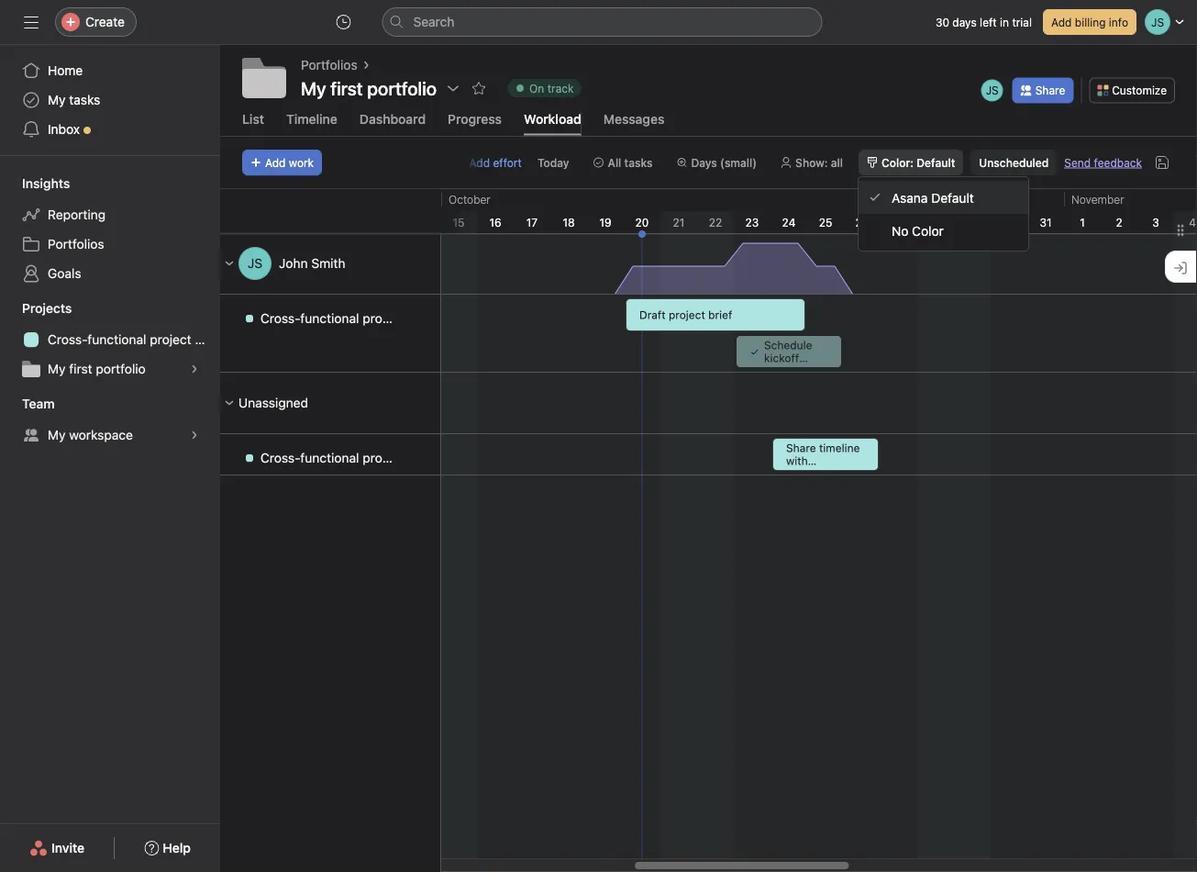 Task type: locate. For each thing, give the bounding box(es) containing it.
0 vertical spatial default
[[917, 156, 956, 169]]

portfolios down reporting
[[48, 236, 104, 252]]

project inside "element"
[[150, 332, 192, 347]]

15
[[453, 216, 465, 228]]

help button
[[132, 832, 203, 865]]

schedule
[[765, 339, 813, 351]]

1
[[1081, 216, 1086, 228]]

1 vertical spatial functional
[[88, 332, 146, 347]]

default up the 28
[[932, 190, 975, 205]]

js left share button
[[986, 84, 999, 97]]

messages
[[604, 111, 665, 126]]

meeting
[[765, 364, 807, 377]]

tasks down home
[[69, 92, 100, 107]]

22
[[709, 216, 723, 228]]

home
[[48, 63, 83, 78]]

2 horizontal spatial add
[[1052, 16, 1073, 28]]

28
[[929, 216, 943, 228]]

plan
[[408, 311, 433, 326], [195, 332, 220, 347], [408, 450, 433, 465]]

add
[[1052, 16, 1073, 28], [265, 156, 286, 169], [470, 156, 490, 169]]

create button
[[55, 7, 137, 37]]

19
[[600, 216, 612, 228]]

1 vertical spatial 30
[[1003, 216, 1017, 228]]

1 horizontal spatial portfolios link
[[301, 55, 358, 75]]

1 vertical spatial default
[[932, 190, 975, 205]]

plan inside projects "element"
[[195, 332, 220, 347]]

my left the first
[[48, 361, 66, 376]]

0 vertical spatial share
[[1036, 84, 1066, 97]]

0 horizontal spatial share
[[787, 441, 817, 454]]

create
[[85, 14, 125, 29]]

timeline
[[286, 111, 338, 126]]

functional inside projects "element"
[[88, 332, 146, 347]]

cross- down unassigned
[[261, 450, 301, 465]]

insights element
[[0, 167, 220, 292]]

projects
[[22, 301, 72, 316]]

30 right 29
[[1003, 216, 1017, 228]]

add to starred image
[[472, 81, 487, 95]]

cross-functional project plan link
[[11, 325, 220, 354]]

add left billing
[[1052, 16, 1073, 28]]

tasks inside dropdown button
[[625, 156, 653, 169]]

share inside share button
[[1036, 84, 1066, 97]]

1 vertical spatial portfolios link
[[11, 229, 209, 259]]

0 vertical spatial portfolios
[[301, 57, 358, 73]]

history image
[[336, 15, 351, 29]]

portfolios link down history icon
[[301, 55, 358, 75]]

first
[[69, 361, 92, 376]]

add effort button
[[470, 156, 522, 169]]

unscheduled button
[[971, 149, 1058, 175]]

default for asana default
[[932, 190, 975, 205]]

cross-functional project plan down unassigned
[[261, 450, 433, 465]]

global element
[[0, 45, 220, 155]]

1 vertical spatial plan
[[195, 332, 220, 347]]

1 horizontal spatial 30
[[1003, 216, 1017, 228]]

portfolios down history icon
[[301, 57, 358, 73]]

send
[[1065, 156, 1092, 169]]

inbox link
[[11, 115, 209, 144]]

my up timeline
[[301, 77, 326, 99]]

add left work
[[265, 156, 286, 169]]

my down the team
[[48, 427, 66, 442]]

functional down unassigned
[[301, 450, 359, 465]]

default inside dropdown button
[[917, 156, 956, 169]]

30 days left in trial
[[936, 16, 1033, 28]]

0 horizontal spatial js
[[248, 255, 263, 271]]

my tasks link
[[11, 85, 209, 115]]

functional down smith
[[301, 311, 359, 326]]

1 horizontal spatial js
[[986, 84, 999, 97]]

functional up "portfolio"
[[88, 332, 146, 347]]

default up asana default
[[917, 156, 956, 169]]

my first portfolio
[[301, 77, 437, 99]]

add work button
[[242, 149, 322, 175]]

schedule kickoff meeting
[[765, 339, 813, 377]]

1 horizontal spatial tasks
[[625, 156, 653, 169]]

js left 'john'
[[248, 255, 263, 271]]

0 horizontal spatial add
[[265, 156, 286, 169]]

my inside global element
[[48, 92, 66, 107]]

color: default
[[882, 156, 956, 169]]

30 for 30 days left in trial
[[936, 16, 950, 28]]

my inside projects "element"
[[48, 361, 66, 376]]

all tasks
[[608, 156, 653, 169]]

3
[[1153, 216, 1160, 228]]

1 horizontal spatial add
[[470, 156, 490, 169]]

reporting
[[48, 207, 106, 222]]

0 horizontal spatial portfolios
[[48, 236, 104, 252]]

see details, my workspace image
[[189, 430, 200, 441]]

all
[[831, 156, 844, 169]]

trial
[[1013, 16, 1033, 28]]

0 vertical spatial plan
[[408, 311, 433, 326]]

share
[[1036, 84, 1066, 97], [787, 441, 817, 454]]

timeline link
[[286, 111, 338, 135]]

0 vertical spatial tasks
[[69, 92, 100, 107]]

insights
[[22, 176, 70, 191]]

portfolios link inside insights element
[[11, 229, 209, 259]]

add for add work
[[265, 156, 286, 169]]

0 vertical spatial cross-
[[261, 311, 301, 326]]

30 for 30
[[1003, 216, 1017, 228]]

4
[[1190, 216, 1197, 228]]

0 horizontal spatial 30
[[936, 16, 950, 28]]

cross-functional project plan up "portfolio"
[[48, 332, 220, 347]]

my up inbox
[[48, 92, 66, 107]]

share button
[[1013, 77, 1074, 103]]

no
[[892, 223, 909, 238]]

see details, my first portfolio image
[[189, 364, 200, 375]]

my
[[301, 77, 326, 99], [48, 92, 66, 107], [48, 361, 66, 376], [48, 427, 66, 442]]

progress
[[448, 111, 502, 126]]

goals
[[48, 266, 81, 281]]

1 vertical spatial tasks
[[625, 156, 653, 169]]

my first portfolio link
[[11, 354, 209, 384]]

30 left days on the right of the page
[[936, 16, 950, 28]]

my workspace
[[48, 427, 133, 442]]

0 vertical spatial js
[[986, 84, 999, 97]]

share inside share timeline with teammates
[[787, 441, 817, 454]]

add work
[[265, 156, 314, 169]]

customize button
[[1090, 77, 1176, 103]]

feedback
[[1095, 156, 1143, 169]]

show: all
[[796, 156, 844, 169]]

on track
[[530, 82, 574, 95]]

1 horizontal spatial share
[[1036, 84, 1066, 97]]

portfolios link down reporting
[[11, 229, 209, 259]]

1 vertical spatial cross-
[[48, 332, 88, 347]]

cross-functional project plan
[[261, 311, 433, 326], [48, 332, 220, 347], [261, 450, 433, 465]]

2 vertical spatial cross-functional project plan
[[261, 450, 433, 465]]

share up teammates
[[787, 441, 817, 454]]

workspace
[[69, 427, 133, 442]]

project
[[669, 308, 706, 321], [363, 311, 405, 326], [150, 332, 192, 347], [363, 450, 405, 465]]

cross- up the first
[[48, 332, 88, 347]]

0 horizontal spatial tasks
[[69, 92, 100, 107]]

add billing info
[[1052, 16, 1129, 28]]

1 vertical spatial share
[[787, 441, 817, 454]]

add left effort
[[470, 156, 490, 169]]

cross-
[[261, 311, 301, 326], [48, 332, 88, 347], [261, 450, 301, 465]]

portfolios
[[301, 57, 358, 73], [48, 236, 104, 252]]

tasks inside global element
[[69, 92, 100, 107]]

1 vertical spatial js
[[248, 255, 263, 271]]

tasks for my tasks
[[69, 92, 100, 107]]

my inside teams "element"
[[48, 427, 66, 442]]

cross- down 'john'
[[261, 311, 301, 326]]

my workspace link
[[11, 420, 209, 450]]

cross-functional project plan down smith
[[261, 311, 433, 326]]

0 horizontal spatial portfolios link
[[11, 229, 209, 259]]

1 vertical spatial portfolios
[[48, 236, 104, 252]]

show:
[[796, 156, 829, 169]]

default
[[917, 156, 956, 169], [932, 190, 975, 205]]

work
[[289, 156, 314, 169]]

1 vertical spatial cross-functional project plan
[[48, 332, 220, 347]]

days
[[692, 156, 718, 169]]

27
[[893, 216, 906, 228]]

send feedback link
[[1065, 154, 1143, 171]]

billing
[[1076, 16, 1107, 28]]

tasks
[[69, 92, 100, 107], [625, 156, 653, 169]]

progress link
[[448, 111, 502, 135]]

share up the send
[[1036, 84, 1066, 97]]

days
[[953, 16, 977, 28]]

tasks right all
[[625, 156, 653, 169]]

asana
[[892, 190, 929, 205]]

asana default
[[892, 190, 975, 205]]

0 vertical spatial 30
[[936, 16, 950, 28]]

share for share
[[1036, 84, 1066, 97]]



Task type: vqa. For each thing, say whether or not it's contained in the screenshot.
30's 30
yes



Task type: describe. For each thing, give the bounding box(es) containing it.
on track button
[[499, 75, 590, 101]]

invite
[[51, 840, 85, 856]]

cross-functional project plan inside projects "element"
[[48, 332, 220, 347]]

add billing info button
[[1044, 9, 1137, 35]]

john
[[279, 255, 308, 271]]

add for add billing info
[[1052, 16, 1073, 28]]

unscheduled
[[980, 156, 1050, 169]]

0 vertical spatial portfolios link
[[301, 55, 358, 75]]

kickoff
[[765, 351, 800, 364]]

left
[[980, 16, 998, 28]]

24
[[783, 216, 796, 228]]

john smith
[[279, 255, 346, 271]]

show: all button
[[773, 149, 852, 175]]

20
[[636, 216, 649, 228]]

portfolio
[[96, 361, 146, 376]]

portfolios inside insights element
[[48, 236, 104, 252]]

my for my workspace
[[48, 427, 66, 442]]

october
[[449, 193, 491, 205]]

color: default button
[[859, 149, 964, 175]]

25
[[819, 216, 833, 228]]

no color link
[[859, 214, 1029, 247]]

workload link
[[524, 111, 582, 135]]

2 vertical spatial cross-
[[261, 450, 301, 465]]

list link
[[242, 111, 264, 135]]

projects button
[[0, 299, 72, 318]]

projects element
[[0, 292, 220, 387]]

help
[[163, 840, 191, 856]]

26
[[856, 216, 870, 228]]

18
[[563, 216, 575, 228]]

home link
[[11, 56, 209, 85]]

29
[[966, 216, 980, 228]]

team
[[22, 396, 55, 411]]

31
[[1040, 216, 1052, 228]]

2 vertical spatial functional
[[301, 450, 359, 465]]

16
[[490, 216, 502, 228]]

today
[[538, 156, 570, 169]]

unassigned
[[239, 395, 308, 410]]

hide sidebar image
[[24, 15, 39, 29]]

track
[[548, 82, 574, 95]]

draft
[[640, 308, 666, 321]]

search
[[414, 14, 455, 29]]

list
[[242, 111, 264, 126]]

my for my first portfolio
[[48, 361, 66, 376]]

goals link
[[11, 259, 209, 288]]

in
[[1001, 16, 1010, 28]]

days (small) button
[[669, 149, 766, 175]]

search list box
[[382, 7, 823, 37]]

insights button
[[0, 174, 70, 193]]

add for add effort
[[470, 156, 490, 169]]

share for share timeline with teammates
[[787, 441, 817, 454]]

invite button
[[17, 832, 97, 865]]

all
[[608, 156, 622, 169]]

23
[[746, 216, 760, 228]]

november
[[1072, 193, 1125, 205]]

customize
[[1113, 84, 1168, 97]]

(small)
[[721, 156, 757, 169]]

dashboard
[[360, 111, 426, 126]]

today button
[[530, 149, 578, 175]]

draft project brief
[[640, 308, 733, 321]]

default for color: default
[[917, 156, 956, 169]]

0 vertical spatial functional
[[301, 311, 359, 326]]

my first portfolio
[[48, 361, 146, 376]]

effort
[[493, 156, 522, 169]]

0 vertical spatial cross-functional project plan
[[261, 311, 433, 326]]

my for my tasks
[[48, 92, 66, 107]]

save layout as default image
[[1156, 155, 1170, 170]]

2 vertical spatial plan
[[408, 450, 433, 465]]

days (small)
[[692, 156, 757, 169]]

search button
[[382, 7, 823, 37]]

smith
[[312, 255, 346, 271]]

1 horizontal spatial portfolios
[[301, 57, 358, 73]]

workload
[[524, 111, 582, 126]]

info
[[1110, 16, 1129, 28]]

inbox
[[48, 122, 80, 137]]

asana default link
[[859, 181, 1029, 214]]

tasks for all tasks
[[625, 156, 653, 169]]

brief
[[709, 308, 733, 321]]

teams element
[[0, 387, 220, 453]]

my for my first portfolio
[[301, 77, 326, 99]]

cross- inside projects "element"
[[48, 332, 88, 347]]

show options image
[[446, 81, 461, 95]]

with
[[787, 454, 808, 467]]

teammates
[[787, 467, 844, 480]]

no color
[[892, 223, 944, 238]]

reporting link
[[11, 200, 209, 229]]



